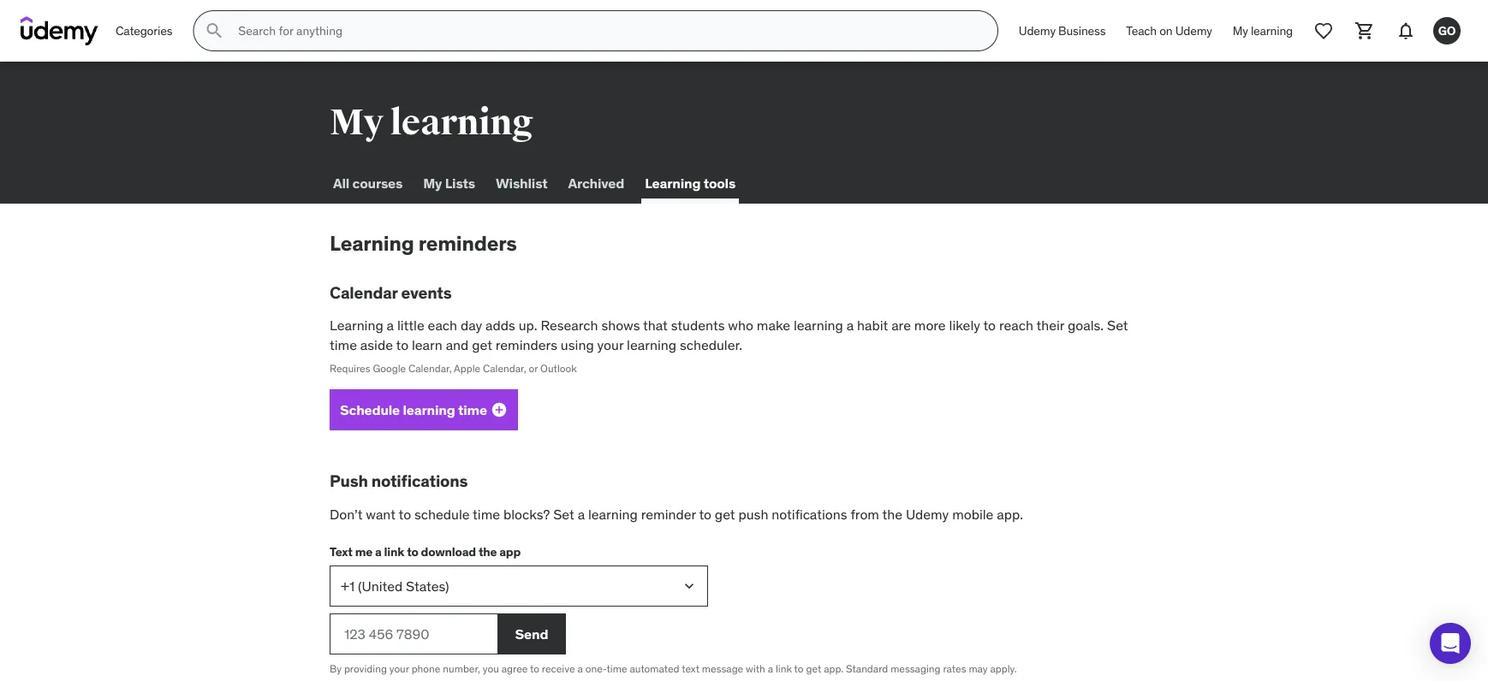 Task type: describe. For each thing, give the bounding box(es) containing it.
habit
[[857, 317, 888, 334]]

from
[[851, 506, 879, 523]]

agree
[[502, 663, 528, 676]]

all courses
[[333, 174, 403, 192]]

0 horizontal spatial your
[[389, 663, 409, 676]]

little
[[397, 317, 425, 334]]

want
[[366, 506, 396, 523]]

don't
[[330, 506, 363, 523]]

phone
[[412, 663, 441, 676]]

go link
[[1427, 10, 1468, 51]]

udemy inside teach on udemy "link"
[[1176, 23, 1212, 38]]

providing
[[344, 663, 387, 676]]

tools
[[704, 174, 736, 192]]

to right the with
[[794, 663, 804, 676]]

learning down that
[[627, 336, 677, 354]]

that
[[643, 317, 668, 334]]

text me a link to download the app
[[330, 544, 521, 560]]

learning left reminder
[[588, 506, 638, 523]]

a right the with
[[768, 663, 773, 676]]

events
[[401, 282, 452, 303]]

or
[[529, 362, 538, 375]]

schedule
[[414, 506, 470, 523]]

my lists link
[[420, 163, 479, 204]]

up.
[[519, 317, 537, 334]]

text
[[682, 663, 700, 676]]

udemy business
[[1019, 23, 1106, 38]]

0 vertical spatial reminders
[[418, 230, 517, 256]]

time left blocks? at the bottom
[[473, 506, 500, 523]]

1 horizontal spatial get
[[715, 506, 735, 523]]

archived link
[[565, 163, 628, 204]]

2 vertical spatial get
[[806, 663, 821, 676]]

set inside learning a little each day adds up. research shows that students who make learning a habit are more likely to reach their goals. set time aside to learn and get reminders using your learning scheduler. requires google calendar, apple calendar, or outlook
[[1107, 317, 1128, 334]]

learning inside button
[[403, 401, 455, 419]]

day
[[461, 317, 482, 334]]

apple
[[454, 362, 481, 375]]

udemy business link
[[1009, 10, 1116, 51]]

wishlist image
[[1314, 21, 1334, 41]]

1 calendar, from the left
[[408, 362, 452, 375]]

don't want to schedule time blocks? set a learning reminder to get push notifications from the udemy mobile app.
[[330, 506, 1023, 523]]

business
[[1059, 23, 1106, 38]]

notifications image
[[1396, 21, 1416, 41]]

me
[[355, 544, 373, 560]]

push
[[330, 471, 368, 492]]

learning reminders
[[330, 230, 517, 256]]

send button
[[498, 614, 566, 655]]

udemy image
[[21, 16, 98, 45]]

1 vertical spatial notifications
[[772, 506, 847, 523]]

send
[[515, 626, 548, 643]]

0 horizontal spatial app.
[[824, 663, 844, 676]]

a right blocks? at the bottom
[[578, 506, 585, 523]]

my lists
[[423, 174, 475, 192]]

my for my lists link
[[423, 174, 442, 192]]

learning for learning tools
[[645, 174, 701, 192]]

may
[[969, 663, 988, 676]]

learning right make
[[794, 317, 843, 334]]

number,
[[443, 663, 480, 676]]

1 horizontal spatial app.
[[997, 506, 1023, 523]]

categories button
[[105, 10, 183, 51]]

goals.
[[1068, 317, 1104, 334]]

by
[[330, 663, 342, 676]]

mobile
[[952, 506, 994, 523]]

on
[[1160, 23, 1173, 38]]

calendar events
[[330, 282, 452, 303]]

automated
[[630, 663, 680, 676]]

text
[[330, 544, 353, 560]]

0 horizontal spatial my learning
[[330, 100, 533, 145]]

apply.
[[990, 663, 1017, 676]]

calendar
[[330, 282, 398, 303]]

0 horizontal spatial the
[[479, 544, 497, 560]]

rates
[[943, 663, 966, 676]]

all
[[333, 174, 350, 192]]

time inside button
[[458, 401, 487, 419]]

small image
[[491, 402, 508, 419]]

standard
[[846, 663, 888, 676]]

by providing your phone number, you agree to receive a one-time automated text message with a link to get app. standard messaging rates may apply.
[[330, 663, 1017, 676]]

to down the little
[[396, 336, 409, 354]]

using
[[561, 336, 594, 354]]

your inside learning a little each day adds up. research shows that students who make learning a habit are more likely to reach their goals. set time aside to learn and get reminders using your learning scheduler. requires google calendar, apple calendar, or outlook
[[597, 336, 624, 354]]

go
[[1438, 23, 1456, 38]]

learn
[[412, 336, 443, 354]]

a left one-
[[578, 663, 583, 676]]

outlook
[[540, 362, 577, 375]]

scheduler.
[[680, 336, 743, 354]]

blocks?
[[503, 506, 550, 523]]

1 vertical spatial set
[[553, 506, 574, 523]]

adds
[[486, 317, 515, 334]]

submit search image
[[204, 21, 225, 41]]

their
[[1037, 317, 1065, 334]]

wishlist
[[496, 174, 548, 192]]

2 calendar, from the left
[[483, 362, 526, 375]]



Task type: vqa. For each thing, say whether or not it's contained in the screenshot.
the rightmost the
yes



Task type: locate. For each thing, give the bounding box(es) containing it.
a
[[387, 317, 394, 334], [847, 317, 854, 334], [578, 506, 585, 523], [375, 544, 382, 560], [578, 663, 583, 676], [768, 663, 773, 676]]

all courses link
[[330, 163, 406, 204]]

reminders down lists
[[418, 230, 517, 256]]

learning a little each day adds up. research shows that students who make learning a habit are more likely to reach their goals. set time aside to learn and get reminders using your learning scheduler. requires google calendar, apple calendar, or outlook
[[330, 317, 1128, 375]]

learning left wishlist icon
[[1251, 23, 1293, 38]]

teach on udemy
[[1126, 23, 1212, 38]]

courses
[[352, 174, 403, 192]]

0 vertical spatial link
[[384, 544, 404, 560]]

get inside learning a little each day adds up. research shows that students who make learning a habit are more likely to reach their goals. set time aside to learn and get reminders using your learning scheduler. requires google calendar, apple calendar, or outlook
[[472, 336, 492, 354]]

udemy left mobile
[[906, 506, 949, 523]]

Search for anything text field
[[235, 16, 977, 45]]

1 horizontal spatial set
[[1107, 317, 1128, 334]]

wishlist link
[[492, 163, 551, 204]]

0 vertical spatial notifications
[[371, 471, 468, 492]]

time up requires
[[330, 336, 357, 354]]

receive
[[542, 663, 575, 676]]

0 vertical spatial my
[[1233, 23, 1248, 38]]

1 vertical spatial the
[[479, 544, 497, 560]]

calendar, down learn
[[408, 362, 452, 375]]

1 vertical spatial reminders
[[496, 336, 557, 354]]

0 vertical spatial set
[[1107, 317, 1128, 334]]

0 vertical spatial the
[[882, 506, 903, 523]]

reach
[[999, 317, 1034, 334]]

learning up calendar
[[330, 230, 414, 256]]

my right teach on udemy
[[1233, 23, 1248, 38]]

0 horizontal spatial udemy
[[906, 506, 949, 523]]

1 vertical spatial my
[[330, 100, 384, 145]]

1 vertical spatial link
[[776, 663, 792, 676]]

my learning link
[[1223, 10, 1303, 51]]

2 vertical spatial learning
[[330, 317, 383, 334]]

a right me
[[375, 544, 382, 560]]

0 vertical spatial get
[[472, 336, 492, 354]]

1 horizontal spatial your
[[597, 336, 624, 354]]

to right want
[[399, 506, 411, 523]]

0 horizontal spatial notifications
[[371, 471, 468, 492]]

0 vertical spatial your
[[597, 336, 624, 354]]

2 horizontal spatial udemy
[[1176, 23, 1212, 38]]

1 horizontal spatial notifications
[[772, 506, 847, 523]]

archived
[[568, 174, 624, 192]]

0 vertical spatial app.
[[997, 506, 1023, 523]]

reminders down the up.
[[496, 336, 557, 354]]

app. left the standard
[[824, 663, 844, 676]]

push
[[739, 506, 768, 523]]

shopping cart with 0 items image
[[1355, 21, 1375, 41]]

shows
[[601, 317, 640, 334]]

reminder
[[641, 506, 696, 523]]

research
[[541, 317, 598, 334]]

teach on udemy link
[[1116, 10, 1223, 51]]

calendar,
[[408, 362, 452, 375], [483, 362, 526, 375]]

1 horizontal spatial my learning
[[1233, 23, 1293, 38]]

1 horizontal spatial the
[[882, 506, 903, 523]]

0 vertical spatial learning
[[645, 174, 701, 192]]

1 vertical spatial learning
[[330, 230, 414, 256]]

schedule
[[340, 401, 400, 419]]

udemy right on
[[1176, 23, 1212, 38]]

learning inside learning a little each day adds up. research shows that students who make learning a habit are more likely to reach their goals. set time aside to learn and get reminders using your learning scheduler. requires google calendar, apple calendar, or outlook
[[330, 317, 383, 334]]

aside
[[360, 336, 393, 354]]

download
[[421, 544, 476, 560]]

my for 'my learning' link
[[1233, 23, 1248, 38]]

reminders
[[418, 230, 517, 256], [496, 336, 557, 354]]

my up all courses
[[330, 100, 384, 145]]

udemy left business
[[1019, 23, 1056, 38]]

0 horizontal spatial link
[[384, 544, 404, 560]]

2 vertical spatial my
[[423, 174, 442, 192]]

message
[[702, 663, 744, 676]]

make
[[757, 317, 790, 334]]

2 horizontal spatial my
[[1233, 23, 1248, 38]]

you
[[483, 663, 499, 676]]

0 horizontal spatial my
[[330, 100, 384, 145]]

learning up lists
[[390, 100, 533, 145]]

2 horizontal spatial get
[[806, 663, 821, 676]]

learning tools link
[[642, 163, 739, 204]]

link right me
[[384, 544, 404, 560]]

1 horizontal spatial link
[[776, 663, 792, 676]]

your
[[597, 336, 624, 354], [389, 663, 409, 676]]

app
[[499, 544, 521, 560]]

learning tools
[[645, 174, 736, 192]]

who
[[728, 317, 754, 334]]

1 vertical spatial app.
[[824, 663, 844, 676]]

link
[[384, 544, 404, 560], [776, 663, 792, 676]]

1 horizontal spatial calendar,
[[483, 362, 526, 375]]

my learning
[[1233, 23, 1293, 38], [330, 100, 533, 145]]

my
[[1233, 23, 1248, 38], [330, 100, 384, 145], [423, 174, 442, 192]]

set
[[1107, 317, 1128, 334], [553, 506, 574, 523]]

1 vertical spatial get
[[715, 506, 735, 523]]

to
[[984, 317, 996, 334], [396, 336, 409, 354], [399, 506, 411, 523], [699, 506, 712, 523], [407, 544, 418, 560], [530, 663, 539, 676], [794, 663, 804, 676]]

the
[[882, 506, 903, 523], [479, 544, 497, 560]]

learning for learning reminders
[[330, 230, 414, 256]]

time
[[330, 336, 357, 354], [458, 401, 487, 419], [473, 506, 500, 523], [607, 663, 627, 676]]

my learning up my lists
[[330, 100, 533, 145]]

123 456 7890 text field
[[330, 614, 498, 655]]

categories
[[116, 23, 172, 38]]

my left lists
[[423, 174, 442, 192]]

teach
[[1126, 23, 1157, 38]]

time left small image at the bottom of page
[[458, 401, 487, 419]]

time left automated
[[607, 663, 627, 676]]

one-
[[585, 663, 607, 676]]

the right from
[[882, 506, 903, 523]]

messaging
[[891, 663, 941, 676]]

push notifications
[[330, 471, 468, 492]]

get left the standard
[[806, 663, 821, 676]]

and
[[446, 336, 469, 354]]

1 vertical spatial your
[[389, 663, 409, 676]]

time inside learning a little each day adds up. research shows that students who make learning a habit are more likely to reach their goals. set time aside to learn and get reminders using your learning scheduler. requires google calendar, apple calendar, or outlook
[[330, 336, 357, 354]]

learning left tools
[[645, 174, 701, 192]]

notifications up 'schedule'
[[371, 471, 468, 492]]

calendar, left or
[[483, 362, 526, 375]]

app. right mobile
[[997, 506, 1023, 523]]

learning inside "link"
[[645, 174, 701, 192]]

set right blocks? at the bottom
[[553, 506, 574, 523]]

notifications
[[371, 471, 468, 492], [772, 506, 847, 523]]

a left the little
[[387, 317, 394, 334]]

my learning left wishlist icon
[[1233, 23, 1293, 38]]

more
[[914, 317, 946, 334]]

lists
[[445, 174, 475, 192]]

1 horizontal spatial udemy
[[1019, 23, 1056, 38]]

to right likely at right top
[[984, 317, 996, 334]]

get down day
[[472, 336, 492, 354]]

requires
[[330, 362, 370, 375]]

learning
[[1251, 23, 1293, 38], [390, 100, 533, 145], [794, 317, 843, 334], [627, 336, 677, 354], [403, 401, 455, 419], [588, 506, 638, 523]]

likely
[[949, 317, 980, 334]]

your down shows
[[597, 336, 624, 354]]

learning
[[645, 174, 701, 192], [330, 230, 414, 256], [330, 317, 383, 334]]

set right goals.
[[1107, 317, 1128, 334]]

are
[[892, 317, 911, 334]]

a left habit
[[847, 317, 854, 334]]

app.
[[997, 506, 1023, 523], [824, 663, 844, 676]]

students
[[671, 317, 725, 334]]

1 horizontal spatial my
[[423, 174, 442, 192]]

each
[[428, 317, 457, 334]]

notifications left from
[[772, 506, 847, 523]]

to left download on the left
[[407, 544, 418, 560]]

schedule learning time
[[340, 401, 487, 419]]

get left push
[[715, 506, 735, 523]]

learning down apple
[[403, 401, 455, 419]]

your left the phone on the left bottom
[[389, 663, 409, 676]]

schedule learning time button
[[330, 390, 518, 431]]

with
[[746, 663, 765, 676]]

link right the with
[[776, 663, 792, 676]]

0 vertical spatial my learning
[[1233, 23, 1293, 38]]

0 horizontal spatial get
[[472, 336, 492, 354]]

the left app
[[479, 544, 497, 560]]

0 horizontal spatial calendar,
[[408, 362, 452, 375]]

1 vertical spatial my learning
[[330, 100, 533, 145]]

google
[[373, 362, 406, 375]]

get
[[472, 336, 492, 354], [715, 506, 735, 523], [806, 663, 821, 676]]

learning up aside
[[330, 317, 383, 334]]

udemy
[[1019, 23, 1056, 38], [1176, 23, 1212, 38], [906, 506, 949, 523]]

to right agree
[[530, 663, 539, 676]]

to right reminder
[[699, 506, 712, 523]]

reminders inside learning a little each day adds up. research shows that students who make learning a habit are more likely to reach their goals. set time aside to learn and get reminders using your learning scheduler. requires google calendar, apple calendar, or outlook
[[496, 336, 557, 354]]

0 horizontal spatial set
[[553, 506, 574, 523]]



